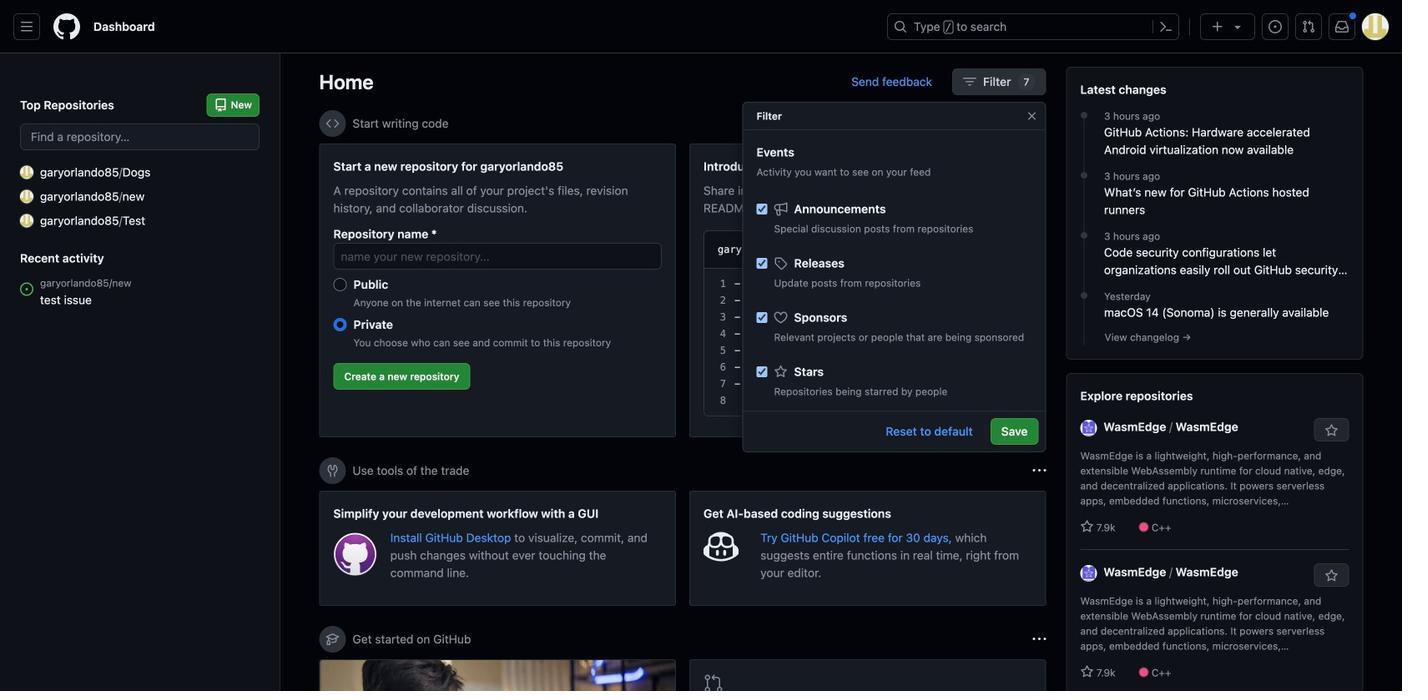 Task type: vqa. For each thing, say whether or not it's contained in the screenshot.
advanced
no



Task type: locate. For each thing, give the bounding box(es) containing it.
test image
[[20, 214, 33, 227]]

triangle down image
[[1231, 20, 1245, 33]]

0 vertical spatial @wasmedge profile image
[[1081, 420, 1097, 436]]

1 vertical spatial why am i seeing this? image
[[1033, 633, 1046, 646]]

None radio
[[334, 278, 347, 291]]

star image
[[774, 365, 788, 379], [1081, 520, 1094, 533]]

why am i seeing this? image for what is github? element
[[1033, 633, 1046, 646]]

git pull request image
[[1302, 20, 1316, 33], [704, 674, 724, 691]]

explore element
[[1066, 67, 1364, 691]]

dot fill image down dot fill icon
[[1078, 289, 1091, 302]]

0 vertical spatial why am i seeing this? image
[[1033, 117, 1046, 130]]

dot fill image
[[1078, 109, 1091, 122], [1078, 169, 1091, 182], [1078, 289, 1091, 302]]

1 horizontal spatial star image
[[1081, 520, 1094, 533]]

0 horizontal spatial git pull request image
[[704, 674, 724, 691]]

name your new repository... text field
[[334, 243, 662, 270]]

star image inside explore repositories navigation
[[1081, 520, 1094, 533]]

1 vertical spatial git pull request image
[[704, 674, 724, 691]]

None checkbox
[[757, 204, 768, 215], [757, 312, 768, 323], [757, 204, 768, 215], [757, 312, 768, 323]]

1 vertical spatial @wasmedge profile image
[[1081, 565, 1097, 582]]

code image
[[326, 117, 339, 130]]

dot fill image up dot fill icon
[[1078, 169, 1091, 182]]

what is github? element
[[319, 660, 676, 691]]

1 vertical spatial star this repository image
[[1325, 569, 1339, 583]]

@wasmedge profile image
[[1081, 420, 1097, 436], [1081, 565, 1097, 582]]

1 vertical spatial star image
[[1081, 520, 1094, 533]]

1 horizontal spatial git pull request image
[[1302, 20, 1316, 33]]

dogs image
[[20, 166, 33, 179]]

megaphone image
[[774, 202, 788, 216]]

0 vertical spatial git pull request image
[[1302, 20, 1316, 33]]

1 why am i seeing this? image from the top
[[1033, 117, 1046, 130]]

1 @wasmedge profile image from the top
[[1081, 420, 1097, 436]]

None submit
[[964, 238, 1018, 261]]

1 dot fill image from the top
[[1078, 109, 1091, 122]]

why am i seeing this? image
[[1033, 117, 1046, 130], [1033, 633, 1046, 646]]

close menu image
[[1026, 109, 1039, 123]]

0 vertical spatial dot fill image
[[1078, 109, 1091, 122]]

None radio
[[334, 318, 347, 331]]

menu
[[743, 188, 1046, 629]]

0 vertical spatial star this repository image
[[1325, 424, 1339, 437]]

tools image
[[326, 464, 339, 478]]

3 dot fill image from the top
[[1078, 289, 1091, 302]]

0 vertical spatial star image
[[774, 365, 788, 379]]

star this repository image
[[1325, 424, 1339, 437], [1325, 569, 1339, 583]]

dot fill image
[[1078, 229, 1091, 242]]

0 horizontal spatial star image
[[774, 365, 788, 379]]

Top Repositories search field
[[20, 124, 260, 150]]

introduce yourself with a profile readme element
[[690, 144, 1046, 437]]

dot fill image right the close menu image
[[1078, 109, 1091, 122]]

None checkbox
[[757, 258, 768, 269], [757, 366, 768, 377], [757, 258, 768, 269], [757, 366, 768, 377]]

2 @wasmedge profile image from the top
[[1081, 565, 1097, 582]]

none submit inside introduce yourself with a profile readme element
[[964, 238, 1018, 261]]

2 vertical spatial dot fill image
[[1078, 289, 1091, 302]]

simplify your development workflow with a gui element
[[319, 491, 676, 606]]

1 vertical spatial dot fill image
[[1078, 169, 1091, 182]]

2 why am i seeing this? image from the top
[[1033, 633, 1046, 646]]



Task type: describe. For each thing, give the bounding box(es) containing it.
github desktop image
[[334, 533, 377, 576]]

new image
[[20, 190, 33, 203]]

filter image
[[963, 75, 977, 88]]

get ai-based coding suggestions element
[[690, 491, 1046, 606]]

mortar board image
[[326, 633, 339, 646]]

issue opened image
[[1269, 20, 1282, 33]]

star image
[[1081, 665, 1094, 679]]

command palette image
[[1160, 20, 1173, 33]]

plus image
[[1211, 20, 1225, 33]]

notifications image
[[1336, 20, 1349, 33]]

2 star this repository image from the top
[[1325, 569, 1339, 583]]

explore repositories navigation
[[1066, 373, 1364, 691]]

open issue image
[[20, 283, 33, 296]]

1 star this repository image from the top
[[1325, 424, 1339, 437]]

tag image
[[774, 257, 788, 270]]

none radio inside 'start a new repository' element
[[334, 278, 347, 291]]

why am i seeing this? image
[[1033, 464, 1046, 478]]

why am i seeing this? image for 'start a new repository' element
[[1033, 117, 1046, 130]]

heart image
[[774, 311, 788, 324]]

2 dot fill image from the top
[[1078, 169, 1091, 182]]

@wasmedge profile image for star image in the explore repositories navigation
[[1081, 420, 1097, 436]]

what is github? image
[[320, 660, 675, 691]]

start a new repository element
[[319, 144, 676, 437]]

Find a repository… text field
[[20, 124, 260, 150]]

homepage image
[[53, 13, 80, 40]]

none radio inside 'start a new repository' element
[[334, 318, 347, 331]]

@wasmedge profile image for star icon
[[1081, 565, 1097, 582]]



